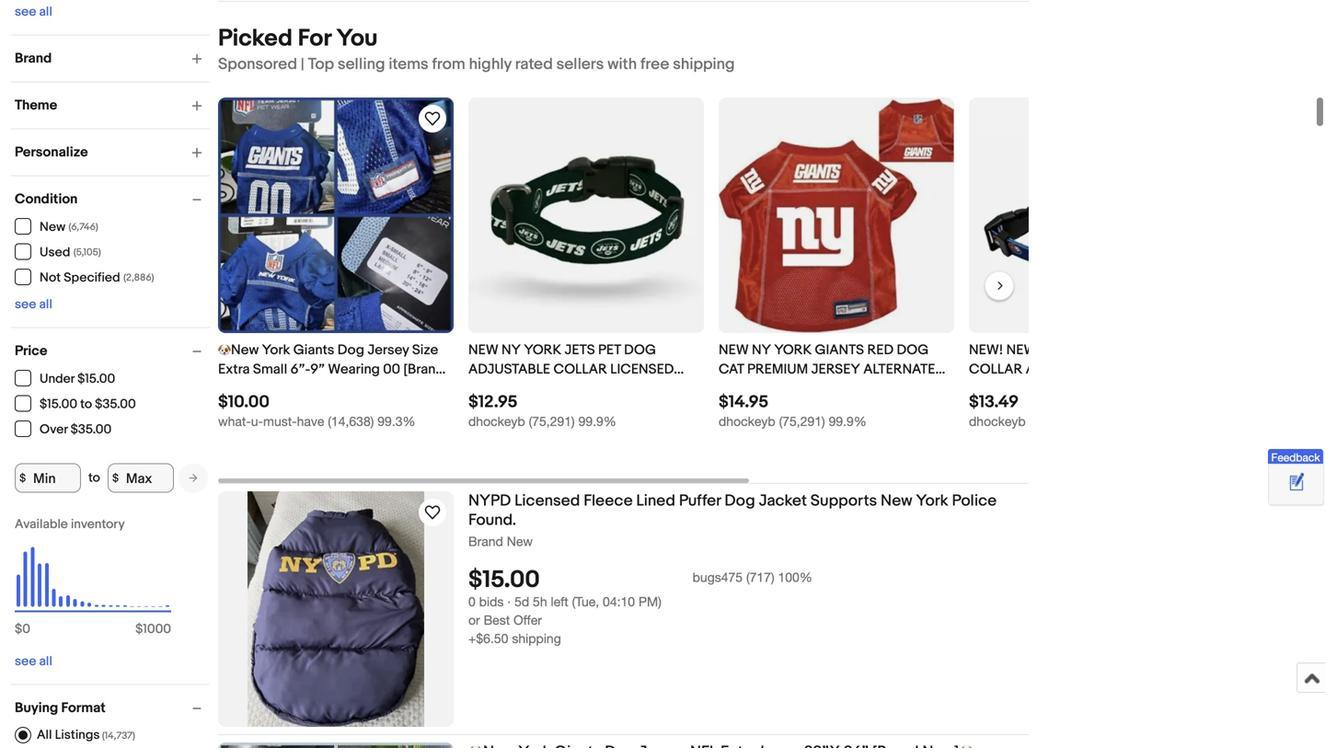 Task type: describe. For each thing, give the bounding box(es) containing it.
04:10
[[603, 594, 635, 609]]

new! new york islanders dog collar adjustable nylon licensed le choose size image
[[969, 137, 1205, 294]]

pet
[[598, 342, 621, 359]]

items
[[389, 55, 429, 74]]

$15.00 to $35.00
[[40, 397, 136, 412]]

choose inside new ny york giants red dog cat premium jersey alternate w/ name tag choose size $14.95 dhockeyb (75,291) 99.9%
[[809, 381, 868, 397]]

size inside new ny york giants red dog cat premium jersey alternate w/ name tag choose size $14.95 dhockeyb (75,291) 99.9%
[[871, 381, 899, 397]]

jacket
[[759, 492, 807, 511]]

00
[[383, 361, 400, 378]]

pm)
[[639, 594, 662, 609]]

graph of available inventory between $0 and $1000+ image
[[15, 517, 171, 647]]

condition
[[15, 191, 78, 208]]

small
[[253, 361, 287, 378]]

what-
[[218, 414, 251, 429]]

see all for condition
[[15, 297, 52, 312]]

new! new york islanders dog collar adjustable nylon licensed le choose size link
[[969, 341, 1205, 397]]

$10.00
[[218, 392, 270, 412]]

$ 0
[[15, 622, 30, 637]]

Maximum Value in $ text field
[[108, 463, 174, 493]]

(tue,
[[572, 594, 599, 609]]

feedback
[[1272, 451, 1320, 464]]

theme
[[15, 97, 57, 114]]

new ny york giants red dog cat premium jersey alternate w/ name tag choose size image
[[719, 98, 954, 333]]

inventory
[[71, 517, 125, 532]]

(75,291) inside 'new ny york jets pet dog adjustable collar licensed choose size $12.95 dhockeyb (75,291) 99.9%'
[[529, 414, 575, 429]]

dog inside new! new york islanders dog collar adjustable nylon licensed le choose size $13.49 dhockeyb (75,291) 99.9%
[[1156, 342, 1188, 359]]

york inside nypd licensed fleece lined puffer dog jacket supports new york police found. brand new
[[916, 492, 949, 511]]

bids
[[479, 594, 504, 609]]

$14.95
[[719, 392, 769, 412]]

nypd licensed fleece lined puffer dog jacket supports new york police found. link
[[468, 492, 1029, 533]]

personalize button
[[15, 144, 210, 161]]

theme button
[[15, 97, 210, 114]]

you
[[336, 24, 378, 53]]

bugs475 (717) 100% 0 bids · 5d 5h left (tue, 04:10 pm) or best offer +$6.50 shipping
[[468, 570, 813, 646]]

99.3%
[[378, 414, 416, 429]]

new ny york jets pet dog adjustable collar licensed choose size heading
[[468, 342, 684, 397]]

(2,886)
[[123, 272, 154, 284]]

see for price
[[15, 654, 36, 670]]

condition button
[[15, 191, 210, 208]]

size inside 'new ny york jets pet dog adjustable collar licensed choose size $12.95 dhockeyb (75,291) 99.9%'
[[530, 381, 558, 397]]

$15.00 to $35.00 link
[[15, 395, 137, 412]]

(6,746)
[[69, 221, 98, 233]]

under $15.00 link
[[15, 370, 116, 387]]

brand inside nypd licensed fleece lined puffer dog jacket supports new york police found. brand new
[[468, 534, 503, 549]]

[brand
[[403, 361, 444, 378]]

1 vertical spatial new
[[881, 492, 913, 511]]

giants
[[815, 342, 864, 359]]

jersey
[[368, 342, 409, 359]]

1 see all from the top
[[15, 4, 52, 20]]

licensed
[[515, 492, 580, 511]]

or
[[468, 613, 480, 628]]

choose inside new! new york islanders dog collar adjustable nylon licensed le choose size $13.49 dhockeyb (75,291) 99.9%
[[1053, 381, 1112, 397]]

$ up available
[[19, 471, 26, 485]]

dog inside nypd licensed fleece lined puffer dog jacket supports new york police found. brand new
[[725, 492, 755, 511]]

$ up buying
[[15, 622, 22, 637]]

new! new york islanders dog collar adjustable nylon licensed le choose size $13.49 dhockeyb (75,291) 99.9%
[[969, 342, 1188, 429]]

ny for $12.95
[[502, 342, 521, 359]]

buying format
[[15, 700, 106, 717]]

size
[[412, 342, 438, 359]]

alternate
[[864, 361, 936, 378]]

brand button
[[15, 50, 210, 67]]

$ 1000
[[135, 622, 171, 637]]

puffer
[[679, 492, 721, 511]]

dhockeyb inside new ny york giants red dog cat premium jersey alternate w/ name tag choose size $14.95 dhockeyb (75,291) 99.9%
[[719, 414, 776, 429]]

new inside new! new york islanders dog collar adjustable nylon licensed le choose size $13.49 dhockeyb (75,291) 99.9%
[[1007, 342, 1037, 359]]

new ny york giants red dog cat premium jersey alternate w/ name tag choose size heading
[[719, 342, 946, 397]]

extra
[[218, 361, 250, 378]]

available inventory
[[15, 517, 125, 532]]

·
[[507, 594, 511, 609]]

1 see from the top
[[15, 4, 36, 20]]

left
[[551, 594, 569, 609]]

see for condition
[[15, 297, 36, 312]]

picked for you sponsored | top selling items from highly rated sellers with free shipping
[[218, 24, 735, 74]]

dhockeyb inside new! new york islanders dog collar adjustable nylon licensed le choose size $13.49 dhockeyb (75,291) 99.9%
[[969, 414, 1026, 429]]

|
[[301, 55, 304, 74]]

(5,105)
[[73, 247, 101, 259]]

york for $12.95
[[524, 342, 562, 359]]

top
[[308, 55, 334, 74]]

w/
[[719, 381, 735, 397]]

(75,291) inside new ny york giants red dog cat premium jersey alternate w/ name tag choose size $14.95 dhockeyb (75,291) 99.9%
[[779, 414, 825, 429]]

🐶new york giants dog jersey size extra small 6"-9" wearing 00 [brand new]🐶 $10.00 what-u-must-have (14,638) 99.3%
[[218, 342, 444, 429]]

u-
[[251, 414, 263, 429]]

personalize
[[15, 144, 88, 161]]

new ny york giants red dog cat premium jersey alternate w/ name tag choose size $14.95 dhockeyb (75,291) 99.9%
[[719, 342, 936, 429]]

+$6.50
[[468, 631, 508, 646]]

new (6,746)
[[40, 220, 98, 235]]

fleece
[[584, 492, 633, 511]]

99.9% inside 'new ny york jets pet dog adjustable collar licensed choose size $12.95 dhockeyb (75,291) 99.9%'
[[579, 414, 617, 429]]

dog for name
[[897, 342, 929, 359]]

have
[[297, 414, 324, 429]]

all for condition
[[39, 297, 52, 312]]

$15.00 for $15.00 to $35.00
[[40, 397, 77, 412]]

licensed for dhockeyb
[[610, 361, 674, 378]]

1 horizontal spatial new
[[507, 534, 533, 549]]

bugs475
[[693, 570, 743, 585]]

used (5,105)
[[40, 245, 101, 260]]

new ny york jets pet dog adjustable collar licensed choose size image
[[468, 98, 704, 333]]

(14,638)
[[328, 414, 374, 429]]

nypd
[[468, 492, 511, 511]]

new! new york islanders dog collar adjustable nylon licensed le choose size heading
[[969, 342, 1188, 397]]

buying format button
[[15, 700, 210, 717]]

watch nypd licensed fleece lined puffer dog jacket supports new york police found. image
[[422, 502, 444, 524]]

islanders
[[1080, 342, 1153, 359]]

0 inside bugs475 (717) 100% 0 bids · 5d 5h left (tue, 04:10 pm) or best offer +$6.50 shipping
[[468, 594, 476, 609]]

$15.00 for $15.00
[[468, 566, 540, 595]]

buying
[[15, 700, 58, 717]]



Task type: locate. For each thing, give the bounding box(es) containing it.
1 vertical spatial shipping
[[512, 631, 561, 646]]

0 vertical spatial licensed
[[610, 361, 674, 378]]

see all for price
[[15, 654, 52, 670]]

0 vertical spatial see
[[15, 4, 36, 20]]

all up buying
[[39, 654, 52, 670]]

2 horizontal spatial choose
[[1053, 381, 1112, 397]]

jersey
[[811, 361, 860, 378]]

0 vertical spatial york
[[262, 342, 290, 359]]

1 dhockeyb from the left
[[468, 414, 525, 429]]

adjustable for $12.95
[[468, 361, 551, 378]]

see all button down not
[[15, 297, 52, 312]]

dog up wearing
[[338, 342, 364, 359]]

licensed
[[610, 361, 674, 378], [969, 381, 1033, 397]]

collar down jets
[[554, 361, 607, 378]]

premium
[[747, 361, 808, 378]]

best
[[484, 613, 510, 628]]

price
[[15, 343, 47, 359]]

all listings (14,737)
[[37, 727, 135, 743]]

0 horizontal spatial size
[[530, 381, 558, 397]]

dog right pet on the left top
[[624, 342, 656, 359]]

york up premium on the right of the page
[[774, 342, 812, 359]]

york up small
[[262, 342, 290, 359]]

🐶new york giants dog jersey nfl extra large 22"x 26" [brand new]🐶 image
[[218, 743, 454, 748]]

brand up the theme
[[15, 50, 52, 67]]

$35.00 down under $15.00
[[95, 397, 136, 412]]

1 horizontal spatial dog
[[725, 492, 755, 511]]

under $15.00
[[40, 371, 115, 387]]

$35.00 down the $15.00 to $35.00
[[71, 422, 112, 438]]

york
[[262, 342, 290, 359], [916, 492, 949, 511]]

dog inside 🐶new york giants dog jersey size extra small 6"-9" wearing 00 [brand new]🐶 $10.00 what-u-must-have (14,638) 99.3%
[[338, 342, 364, 359]]

dog
[[624, 342, 656, 359], [897, 342, 929, 359], [1156, 342, 1188, 359]]

1 choose from the left
[[468, 381, 527, 397]]

$15.00
[[77, 371, 115, 387], [40, 397, 77, 412], [468, 566, 540, 595]]

dog up nylon
[[1156, 342, 1188, 359]]

0 up buying
[[22, 622, 30, 637]]

ny up $12.95
[[502, 342, 521, 359]]

all
[[37, 727, 52, 743]]

2 horizontal spatial new
[[881, 492, 913, 511]]

highly
[[469, 55, 512, 74]]

rated
[[515, 55, 553, 74]]

99.9% inside new ny york giants red dog cat premium jersey alternate w/ name tag choose size $14.95 dhockeyb (75,291) 99.9%
[[829, 414, 867, 429]]

6"-
[[291, 361, 310, 378]]

shipping down offer
[[512, 631, 561, 646]]

1 horizontal spatial 0
[[468, 594, 476, 609]]

licensed inside 'new ny york jets pet dog adjustable collar licensed choose size $12.95 dhockeyb (75,291) 99.9%'
[[610, 361, 674, 378]]

new up $12.95
[[468, 342, 499, 359]]

5h
[[533, 594, 547, 609]]

🐶new york giants dog jersey size extra small 6"-9" wearing 00 [brand new]🐶 heading
[[218, 342, 446, 397]]

2 adjustable from the left
[[1026, 361, 1108, 378]]

3 york from the left
[[1040, 342, 1077, 359]]

(75,291) down tag
[[779, 414, 825, 429]]

see
[[15, 4, 36, 20], [15, 297, 36, 312], [15, 654, 36, 670]]

new
[[40, 220, 65, 235], [881, 492, 913, 511], [507, 534, 533, 549]]

$15.00 up the $15.00 to $35.00
[[77, 371, 115, 387]]

1 vertical spatial york
[[916, 492, 949, 511]]

1 horizontal spatial york
[[774, 342, 812, 359]]

2 horizontal spatial dhockeyb
[[969, 414, 1026, 429]]

to right minimum value in $ text box
[[88, 470, 100, 486]]

ny inside 'new ny york jets pet dog adjustable collar licensed choose size $12.95 dhockeyb (75,291) 99.9%'
[[502, 342, 521, 359]]

york inside 🐶new york giants dog jersey size extra small 6"-9" wearing 00 [brand new]🐶 $10.00 what-u-must-have (14,638) 99.3%
[[262, 342, 290, 359]]

2 vertical spatial new
[[507, 534, 533, 549]]

york inside new ny york giants red dog cat premium jersey alternate w/ name tag choose size $14.95 dhockeyb (75,291) 99.9%
[[774, 342, 812, 359]]

over $35.00
[[40, 422, 112, 438]]

york for name
[[774, 342, 812, 359]]

dog right "puffer"
[[725, 492, 755, 511]]

2 vertical spatial see all button
[[15, 654, 52, 670]]

1 adjustable from the left
[[468, 361, 551, 378]]

3 see all from the top
[[15, 654, 52, 670]]

0 horizontal spatial york
[[524, 342, 562, 359]]

licensed down pet on the left top
[[610, 361, 674, 378]]

3 99.9% from the left
[[1079, 414, 1117, 429]]

ny for name
[[752, 342, 771, 359]]

(75,291) down the 'new ny york jets pet dog adjustable collar licensed choose size' heading
[[529, 414, 575, 429]]

over
[[40, 422, 68, 438]]

york
[[524, 342, 562, 359], [774, 342, 812, 359], [1040, 342, 1077, 359]]

new right supports
[[881, 492, 913, 511]]

2 horizontal spatial 99.9%
[[1079, 414, 1117, 429]]

adjustable
[[468, 361, 551, 378], [1026, 361, 1108, 378]]

1 horizontal spatial york
[[916, 492, 949, 511]]

0 horizontal spatial dhockeyb
[[468, 414, 525, 429]]

licensed inside new! new york islanders dog collar adjustable nylon licensed le choose size $13.49 dhockeyb (75,291) 99.9%
[[969, 381, 1033, 397]]

adjustable inside 'new ny york jets pet dog adjustable collar licensed choose size $12.95 dhockeyb (75,291) 99.9%'
[[468, 361, 551, 378]]

to
[[80, 397, 92, 412], [88, 470, 100, 486]]

1 horizontal spatial licensed
[[969, 381, 1033, 397]]

over $35.00 link
[[15, 421, 112, 438]]

3 see all button from the top
[[15, 654, 52, 670]]

york up le
[[1040, 342, 1077, 359]]

0 vertical spatial $15.00
[[77, 371, 115, 387]]

adjustable inside new! new york islanders dog collar adjustable nylon licensed le choose size $13.49 dhockeyb (75,291) 99.9%
[[1026, 361, 1108, 378]]

1 horizontal spatial collar
[[969, 361, 1023, 378]]

new inside 'new ny york jets pet dog adjustable collar licensed choose size $12.95 dhockeyb (75,291) 99.9%'
[[468, 342, 499, 359]]

0 vertical spatial 0
[[468, 594, 476, 609]]

0 inside image
[[22, 622, 30, 637]]

dhockeyb down $14.95
[[719, 414, 776, 429]]

shipping
[[673, 55, 735, 74], [512, 631, 561, 646]]

2 choose from the left
[[809, 381, 868, 397]]

$35.00 inside over $35.00 link
[[71, 422, 112, 438]]

all down not
[[39, 297, 52, 312]]

tag
[[780, 381, 806, 397]]

york left jets
[[524, 342, 562, 359]]

adjustable up $12.95
[[468, 361, 551, 378]]

1 99.9% from the left
[[579, 414, 617, 429]]

brand
[[15, 50, 52, 67], [468, 534, 503, 549]]

dhockeyb inside 'new ny york jets pet dog adjustable collar licensed choose size $12.95 dhockeyb (75,291) 99.9%'
[[468, 414, 525, 429]]

ny inside new ny york giants red dog cat premium jersey alternate w/ name tag choose size $14.95 dhockeyb (75,291) 99.9%
[[752, 342, 771, 359]]

0 vertical spatial see all button
[[15, 4, 52, 20]]

1 vertical spatial licensed
[[969, 381, 1033, 397]]

collar inside 'new ny york jets pet dog adjustable collar licensed choose size $12.95 dhockeyb (75,291) 99.9%'
[[554, 361, 607, 378]]

size right $12.95
[[530, 381, 558, 397]]

1 vertical spatial dog
[[725, 492, 755, 511]]

0 horizontal spatial licensed
[[610, 361, 674, 378]]

2 ny from the left
[[752, 342, 771, 359]]

nypd licensed fleece lined puffer dog jacket supports new york police found. heading
[[468, 492, 997, 530]]

1000
[[143, 622, 171, 637]]

5d
[[515, 594, 529, 609]]

1 all from the top
[[39, 4, 52, 20]]

all up brand dropdown button
[[39, 4, 52, 20]]

collar down new!
[[969, 361, 1023, 378]]

dhockeyb
[[468, 414, 525, 429], [719, 414, 776, 429], [969, 414, 1026, 429]]

york inside 'new ny york jets pet dog adjustable collar licensed choose size $12.95 dhockeyb (75,291) 99.9%'
[[524, 342, 562, 359]]

(717)
[[746, 570, 775, 585]]

2 horizontal spatial york
[[1040, 342, 1077, 359]]

nypd licensed fleece lined puffer dog jacket supports new york police found. image
[[248, 492, 424, 727]]

new right new!
[[1007, 342, 1037, 359]]

$15.00 up best
[[468, 566, 540, 595]]

lined
[[636, 492, 676, 511]]

0 vertical spatial to
[[80, 397, 92, 412]]

1 horizontal spatial choose
[[809, 381, 868, 397]]

2 collar from the left
[[969, 361, 1023, 378]]

sellers
[[557, 55, 604, 74]]

picked
[[218, 24, 293, 53]]

format
[[61, 700, 106, 717]]

1 dog from the left
[[624, 342, 656, 359]]

1 horizontal spatial size
[[871, 381, 899, 397]]

Minimum Value in $ text field
[[15, 463, 81, 493]]

0 horizontal spatial brand
[[15, 50, 52, 67]]

 (14,737) Items text field
[[100, 730, 135, 742]]

nypd licensed fleece lined puffer dog jacket supports new york police found. brand new
[[468, 492, 997, 549]]

99.9% inside new! new york islanders dog collar adjustable nylon licensed le choose size $13.49 dhockeyb (75,291) 99.9%
[[1079, 414, 1117, 429]]

2 vertical spatial see
[[15, 654, 36, 670]]

0 horizontal spatial new
[[468, 342, 499, 359]]

$ up buying format dropdown button at left bottom
[[135, 622, 143, 637]]

$35.00
[[95, 397, 136, 412], [71, 422, 112, 438]]

2 all from the top
[[39, 297, 52, 312]]

3 see from the top
[[15, 654, 36, 670]]

1 york from the left
[[524, 342, 562, 359]]

sponsored
[[218, 55, 297, 74]]

ny up premium on the right of the page
[[752, 342, 771, 359]]

1 vertical spatial all
[[39, 297, 52, 312]]

brand down found.
[[468, 534, 503, 549]]

0 vertical spatial see all
[[15, 4, 52, 20]]

licensed down new!
[[969, 381, 1033, 397]]

police
[[952, 492, 997, 511]]

all
[[39, 4, 52, 20], [39, 297, 52, 312], [39, 654, 52, 670]]

1 horizontal spatial 99.9%
[[829, 414, 867, 429]]

new inside new ny york giants red dog cat premium jersey alternate w/ name tag choose size $14.95 dhockeyb (75,291) 99.9%
[[719, 342, 749, 359]]

york inside new! new york islanders dog collar adjustable nylon licensed le choose size $13.49 dhockeyb (75,291) 99.9%
[[1040, 342, 1077, 359]]

see all button for price
[[15, 654, 52, 670]]

see all button down $ 0
[[15, 654, 52, 670]]

2 see all button from the top
[[15, 297, 52, 312]]

1 size from the left
[[530, 381, 558, 397]]

2 99.9% from the left
[[829, 414, 867, 429]]

2 see from the top
[[15, 297, 36, 312]]

dog for $12.95
[[624, 342, 656, 359]]

1 horizontal spatial (75,291)
[[779, 414, 825, 429]]

2 york from the left
[[774, 342, 812, 359]]

0 vertical spatial new
[[40, 220, 65, 235]]

shipping inside picked for you sponsored | top selling items from highly rated sellers with free shipping
[[673, 55, 735, 74]]

see all up brand dropdown button
[[15, 4, 52, 20]]

see all button up brand dropdown button
[[15, 4, 52, 20]]

1 (75,291) from the left
[[529, 414, 575, 429]]

0 horizontal spatial ny
[[502, 342, 521, 359]]

le
[[1036, 381, 1050, 397]]

new ny york jets pet dog adjustable collar licensed choose size link
[[468, 341, 704, 397]]

dhockeyb down $12.95
[[468, 414, 525, 429]]

2 dog from the left
[[897, 342, 929, 359]]

3 new from the left
[[1007, 342, 1037, 359]]

dhockeyb down $13.49
[[969, 414, 1026, 429]]

selling
[[338, 55, 385, 74]]

0 horizontal spatial choose
[[468, 381, 527, 397]]

1 vertical spatial see all button
[[15, 297, 52, 312]]

watch 🐶new york giants dog jersey size extra small 6"-9" wearing 00 [brand new]🐶 image
[[422, 108, 444, 130]]

new down found.
[[507, 534, 533, 549]]

available
[[15, 517, 68, 532]]

new!
[[969, 342, 1004, 359]]

1 ny from the left
[[502, 342, 521, 359]]

0 horizontal spatial shipping
[[512, 631, 561, 646]]

1 horizontal spatial shipping
[[673, 55, 735, 74]]

choose inside 'new ny york jets pet dog adjustable collar licensed choose size $12.95 dhockeyb (75,291) 99.9%'
[[468, 381, 527, 397]]

3 all from the top
[[39, 654, 52, 670]]

(75,291) down le
[[1030, 414, 1076, 429]]

heading
[[468, 743, 974, 748]]

0 vertical spatial shipping
[[673, 55, 735, 74]]

1 vertical spatial see all
[[15, 297, 52, 312]]

0 vertical spatial all
[[39, 4, 52, 20]]

0 vertical spatial dog
[[338, 342, 364, 359]]

1 vertical spatial see
[[15, 297, 36, 312]]

1 horizontal spatial brand
[[468, 534, 503, 549]]

dog
[[338, 342, 364, 359], [725, 492, 755, 511]]

new for name
[[719, 342, 749, 359]]

$13.49
[[969, 392, 1019, 412]]

1 vertical spatial $35.00
[[71, 422, 112, 438]]

nylon
[[1111, 361, 1157, 378]]

cat
[[719, 361, 744, 378]]

see all button for condition
[[15, 297, 52, 312]]

1 horizontal spatial adjustable
[[1026, 361, 1108, 378]]

all for price
[[39, 654, 52, 670]]

size down alternate
[[871, 381, 899, 397]]

$15.00 up over $35.00 link
[[40, 397, 77, 412]]

see all button
[[15, 4, 52, 20], [15, 297, 52, 312], [15, 654, 52, 670]]

to down under $15.00
[[80, 397, 92, 412]]

0 horizontal spatial york
[[262, 342, 290, 359]]

new for $12.95
[[468, 342, 499, 359]]

1 vertical spatial brand
[[468, 534, 503, 549]]

new]🐶
[[218, 381, 263, 397]]

1 vertical spatial $15.00
[[40, 397, 77, 412]]

new up cat
[[719, 342, 749, 359]]

from
[[432, 55, 465, 74]]

shipping inside bugs475 (717) 100% 0 bids · 5d 5h left (tue, 04:10 pm) or best offer +$6.50 shipping
[[512, 631, 561, 646]]

under
[[40, 371, 75, 387]]

0 horizontal spatial 99.9%
[[579, 414, 617, 429]]

free
[[641, 55, 670, 74]]

1 horizontal spatial dog
[[897, 342, 929, 359]]

1 horizontal spatial dhockeyb
[[719, 414, 776, 429]]

99.9% down the new! new york islanders dog collar adjustable nylon licensed le choose size link
[[1079, 414, 1117, 429]]

0 horizontal spatial adjustable
[[468, 361, 551, 378]]

shipping right free
[[673, 55, 735, 74]]

1 collar from the left
[[554, 361, 607, 378]]

used
[[40, 245, 70, 260]]

2 horizontal spatial (75,291)
[[1030, 414, 1076, 429]]

0 horizontal spatial dog
[[624, 342, 656, 359]]

$35.00 inside $15.00 to $35.00 link
[[95, 397, 136, 412]]

specified
[[64, 270, 120, 286]]

2 horizontal spatial new
[[1007, 342, 1037, 359]]

collar inside new! new york islanders dog collar adjustable nylon licensed le choose size $13.49 dhockeyb (75,291) 99.9%
[[969, 361, 1023, 378]]

size down nylon
[[1115, 381, 1143, 397]]

new ny york jets pet dog adjustable collar licensed choose size $12.95 dhockeyb (75,291) 99.9%
[[468, 342, 674, 429]]

new up used
[[40, 220, 65, 235]]

dog up alternate
[[897, 342, 929, 359]]

2 horizontal spatial dog
[[1156, 342, 1188, 359]]

see all down not
[[15, 297, 52, 312]]

2 see all from the top
[[15, 297, 52, 312]]

1 vertical spatial 0
[[22, 622, 30, 637]]

1 horizontal spatial ny
[[752, 342, 771, 359]]

choose
[[468, 381, 527, 397], [809, 381, 868, 397], [1053, 381, 1112, 397]]

york left police
[[916, 492, 949, 511]]

🐶new york giants dog jersey size extra small 6"-9" wearing 00 [brand new]🐶 image
[[218, 98, 454, 333]]

2 horizontal spatial size
[[1115, 381, 1143, 397]]

$12.95
[[468, 392, 518, 412]]

0 up the or
[[468, 594, 476, 609]]

3 size from the left
[[1115, 381, 1143, 397]]

100%
[[778, 570, 813, 585]]

(75,291) inside new! new york islanders dog collar adjustable nylon licensed le choose size $13.49 dhockeyb (75,291) 99.9%
[[1030, 414, 1076, 429]]

adjustable up le
[[1026, 361, 1108, 378]]

2 (75,291) from the left
[[779, 414, 825, 429]]

price button
[[15, 343, 210, 359]]

york for size
[[1040, 342, 1077, 359]]

0 horizontal spatial 0
[[22, 622, 30, 637]]

2 vertical spatial see all
[[15, 654, 52, 670]]

2 dhockeyb from the left
[[719, 414, 776, 429]]

3 choose from the left
[[1053, 381, 1112, 397]]

0 vertical spatial $35.00
[[95, 397, 136, 412]]

99.9%
[[579, 414, 617, 429], [829, 414, 867, 429], [1079, 414, 1117, 429]]

with
[[608, 55, 637, 74]]

9"
[[310, 361, 325, 378]]

for
[[298, 24, 331, 53]]

size inside new! new york islanders dog collar adjustable nylon licensed le choose size $13.49 dhockeyb (75,291) 99.9%
[[1115, 381, 1143, 397]]

99.9% down 'jersey'
[[829, 414, 867, 429]]

0 vertical spatial brand
[[15, 50, 52, 67]]

dog inside 'new ny york jets pet dog adjustable collar licensed choose size $12.95 dhockeyb (75,291) 99.9%'
[[624, 342, 656, 359]]

0 horizontal spatial new
[[40, 220, 65, 235]]

3 (75,291) from the left
[[1030, 414, 1076, 429]]

🐶new
[[218, 342, 259, 359]]

3 dhockeyb from the left
[[969, 414, 1026, 429]]

0 horizontal spatial collar
[[554, 361, 607, 378]]

2 vertical spatial all
[[39, 654, 52, 670]]

1 see all button from the top
[[15, 4, 52, 20]]

dog inside new ny york giants red dog cat premium jersey alternate w/ name tag choose size $14.95 dhockeyb (75,291) 99.9%
[[897, 342, 929, 359]]

0 horizontal spatial dog
[[338, 342, 364, 359]]

1 horizontal spatial new
[[719, 342, 749, 359]]

see all down $ 0
[[15, 654, 52, 670]]

1 vertical spatial to
[[88, 470, 100, 486]]

must-
[[263, 414, 297, 429]]

99.9% down new ny york jets pet dog adjustable collar licensed choose size link
[[579, 414, 617, 429]]

2 vertical spatial $15.00
[[468, 566, 540, 595]]

1 new from the left
[[468, 342, 499, 359]]

2 size from the left
[[871, 381, 899, 397]]

licensed for $13.49
[[969, 381, 1033, 397]]

0 horizontal spatial (75,291)
[[529, 414, 575, 429]]

3 dog from the left
[[1156, 342, 1188, 359]]

$ up inventory
[[112, 471, 119, 485]]

ny
[[502, 342, 521, 359], [752, 342, 771, 359]]

offer
[[514, 613, 542, 628]]

2 new from the left
[[719, 342, 749, 359]]

adjustable for size
[[1026, 361, 1108, 378]]



Task type: vqa. For each thing, say whether or not it's contained in the screenshot.
My eBay in the top of the page
no



